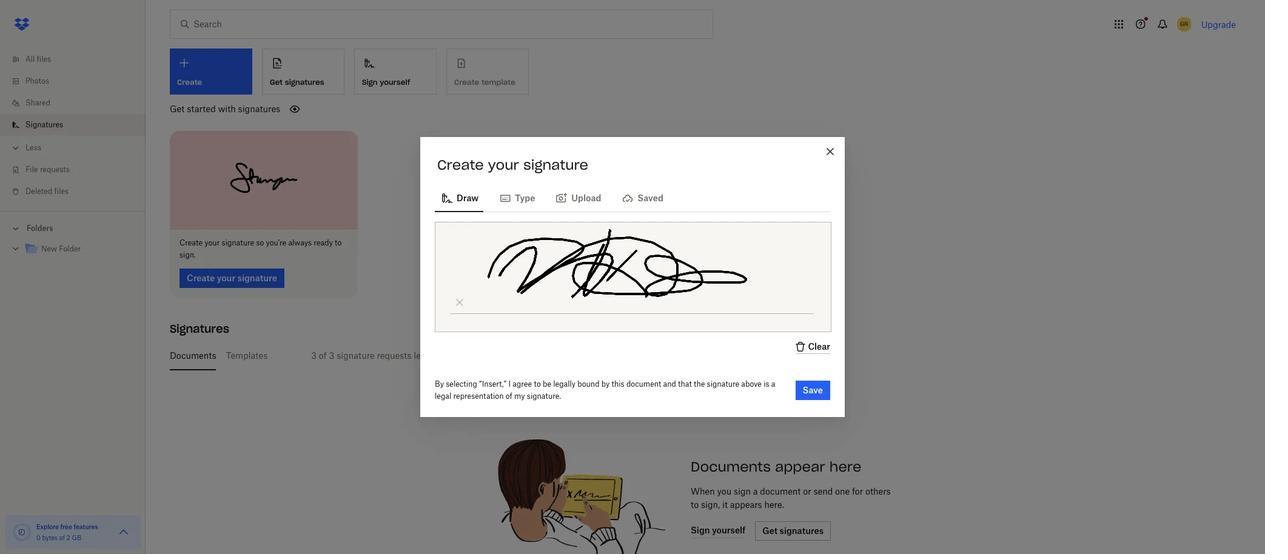 Task type: locate. For each thing, give the bounding box(es) containing it.
0 vertical spatial is
[[545, 350, 552, 361]]

0 vertical spatial to
[[335, 238, 342, 247]]

to down when
[[691, 500, 699, 510]]

requests left left
[[377, 350, 412, 361]]

0 vertical spatial tab list
[[435, 183, 831, 212]]

your inside dialog
[[488, 157, 519, 174]]

2
[[67, 534, 70, 542]]

files for deleted files
[[54, 187, 69, 196]]

this
[[429, 350, 444, 361], [612, 380, 625, 389]]

0 vertical spatial signatures
[[285, 78, 324, 87]]

1 horizontal spatial signatures
[[285, 78, 324, 87]]

upgrade link
[[1202, 19, 1236, 29]]

always
[[288, 238, 312, 247]]

to right ready
[[335, 238, 342, 247]]

1 horizontal spatial requests
[[377, 350, 412, 361]]

1 horizontal spatial create
[[437, 157, 484, 174]]

1 horizontal spatial this
[[612, 380, 625, 389]]

1 vertical spatial your
[[205, 238, 220, 247]]

1 vertical spatial tab list
[[170, 341, 1241, 370]]

sign yourself button
[[354, 49, 437, 95]]

2 vertical spatial of
[[59, 534, 65, 542]]

2 horizontal spatial of
[[506, 392, 513, 401]]

this right 'by'
[[612, 380, 625, 389]]

get left the started
[[170, 104, 185, 114]]

0 vertical spatial document
[[627, 380, 661, 389]]

create
[[437, 157, 484, 174], [180, 238, 203, 247]]

1 vertical spatial to
[[534, 380, 541, 389]]

representation
[[453, 392, 504, 401]]

be
[[543, 380, 551, 389]]

0 horizontal spatial get
[[170, 104, 185, 114]]

appears
[[730, 500, 762, 510]]

this right left
[[429, 350, 444, 361]]

0 vertical spatial files
[[37, 55, 51, 64]]

signatures link
[[10, 114, 146, 136]]

0
[[36, 534, 40, 542]]

1 vertical spatial signatures
[[170, 322, 229, 336]]

0 horizontal spatial yourself
[[380, 78, 410, 87]]

3
[[311, 350, 317, 361], [329, 350, 334, 361]]

to
[[335, 238, 342, 247], [534, 380, 541, 389], [691, 500, 699, 510]]

signatures
[[25, 120, 63, 129], [170, 322, 229, 336]]

0 horizontal spatial is
[[545, 350, 552, 361]]

your for create your signature so you're always ready to sign.
[[205, 238, 220, 247]]

signing
[[477, 350, 509, 361]]

0 horizontal spatial signatures
[[25, 120, 63, 129]]

1 vertical spatial document
[[760, 486, 801, 497]]

1 horizontal spatial yourself
[[511, 350, 543, 361]]

type
[[515, 193, 535, 203]]

legal
[[435, 392, 452, 401]]

1 vertical spatial files
[[54, 187, 69, 196]]

your up type
[[488, 157, 519, 174]]

yourself up agree
[[511, 350, 543, 361]]

signature inside by selecting "insert," i agree to be legally bound by this document and that the signature above is a legal representation of my signature.
[[707, 380, 740, 389]]

signatures down shared
[[25, 120, 63, 129]]

a right sign on the bottom
[[753, 486, 758, 497]]

1 horizontal spatial documents
[[691, 458, 771, 475]]

your
[[488, 157, 519, 174], [205, 238, 220, 247]]

files right all
[[37, 55, 51, 64]]

create inside dialog
[[437, 157, 484, 174]]

file requests link
[[10, 159, 146, 181]]

1 horizontal spatial get
[[270, 78, 283, 87]]

of
[[319, 350, 327, 361], [506, 392, 513, 401], [59, 534, 65, 542]]

documents inside tab list
[[170, 350, 216, 361]]

0 vertical spatial your
[[488, 157, 519, 174]]

0 horizontal spatial a
[[753, 486, 758, 497]]

of inside by selecting "insert," i agree to be legally bound by this document and that the signature above is a legal representation of my signature.
[[506, 392, 513, 401]]

yourself
[[380, 78, 410, 87], [511, 350, 543, 361]]

create up sign.
[[180, 238, 203, 247]]

signature.
[[527, 392, 561, 401]]

tab list inside create your signature dialog
[[435, 183, 831, 212]]

is inside by selecting "insert," i agree to be legally bound by this document and that the signature above is a legal representation of my signature.
[[764, 380, 770, 389]]

document left and in the bottom of the page
[[627, 380, 661, 389]]

0 horizontal spatial requests
[[40, 165, 70, 174]]

2 horizontal spatial to
[[691, 500, 699, 510]]

1 3 from the left
[[311, 350, 317, 361]]

signature
[[523, 157, 588, 174], [222, 238, 254, 247], [337, 350, 375, 361], [707, 380, 740, 389]]

upload
[[572, 193, 601, 203]]

explore
[[36, 524, 59, 531]]

0 vertical spatial yourself
[[380, 78, 410, 87]]

month.
[[447, 350, 475, 361]]

so
[[256, 238, 264, 247]]

files right the "deleted"
[[54, 187, 69, 196]]

document up here.
[[760, 486, 801, 497]]

left
[[414, 350, 427, 361]]

a right above
[[772, 380, 776, 389]]

quota usage element
[[12, 523, 32, 542]]

legally
[[553, 380, 576, 389]]

1 vertical spatial this
[[612, 380, 625, 389]]

tab list containing draw
[[435, 183, 831, 212]]

1 vertical spatial get
[[170, 104, 185, 114]]

a inside by selecting "insert," i agree to be legally bound by this document and that the signature above is a legal representation of my signature.
[[772, 380, 776, 389]]

to inside create your signature so you're always ready to sign.
[[335, 238, 342, 247]]

gb
[[72, 534, 81, 542]]

when you sign a document or send one for others to sign, it appears here.
[[691, 486, 891, 510]]

signatures up documents tab
[[170, 322, 229, 336]]

this inside by selecting "insert," i agree to be legally bound by this document and that the signature above is a legal representation of my signature.
[[612, 380, 625, 389]]

0 vertical spatial of
[[319, 350, 327, 361]]

get for get signatures
[[270, 78, 283, 87]]

1 horizontal spatial signatures
[[170, 322, 229, 336]]

documents for documents appear here
[[691, 458, 771, 475]]

tab list containing documents
[[170, 341, 1241, 370]]

get up the get started with signatures
[[270, 78, 283, 87]]

requests
[[40, 165, 70, 174], [377, 350, 412, 361]]

signatures list item
[[0, 114, 146, 136]]

that
[[678, 380, 692, 389]]

requests right file
[[40, 165, 70, 174]]

get started with signatures
[[170, 104, 280, 114]]

0 vertical spatial documents
[[170, 350, 216, 361]]

is left unlimited.
[[545, 350, 552, 361]]

selecting
[[446, 380, 477, 389]]

1 vertical spatial a
[[753, 486, 758, 497]]

1 horizontal spatial 3
[[329, 350, 334, 361]]

bound
[[578, 380, 600, 389]]

documents
[[170, 350, 216, 361], [691, 458, 771, 475]]

your inside create your signature so you're always ready to sign.
[[205, 238, 220, 247]]

0 vertical spatial create
[[437, 157, 484, 174]]

1 horizontal spatial a
[[772, 380, 776, 389]]

1 vertical spatial signatures
[[238, 104, 280, 114]]

your left so
[[205, 238, 220, 247]]

1 horizontal spatial document
[[760, 486, 801, 497]]

documents up you
[[691, 458, 771, 475]]

0 horizontal spatial of
[[59, 534, 65, 542]]

0 horizontal spatial create
[[180, 238, 203, 247]]

of inside explore free features 0 bytes of 2 gb
[[59, 534, 65, 542]]

1 horizontal spatial files
[[54, 187, 69, 196]]

0 horizontal spatial this
[[429, 350, 444, 361]]

0 horizontal spatial documents
[[170, 350, 216, 361]]

0 horizontal spatial to
[[335, 238, 342, 247]]

a inside when you sign a document or send one for others to sign, it appears here.
[[753, 486, 758, 497]]

1 vertical spatial yourself
[[511, 350, 543, 361]]

new folder link
[[24, 241, 136, 258]]

is right above
[[764, 380, 770, 389]]

create up draw on the left top of the page
[[437, 157, 484, 174]]

0 vertical spatial a
[[772, 380, 776, 389]]

create for create your signature
[[437, 157, 484, 174]]

get
[[270, 78, 283, 87], [170, 104, 185, 114]]

create inside create your signature so you're always ready to sign.
[[180, 238, 203, 247]]

a
[[772, 380, 776, 389], [753, 486, 758, 497]]

1 vertical spatial is
[[764, 380, 770, 389]]

1 vertical spatial of
[[506, 392, 513, 401]]

1 vertical spatial documents
[[691, 458, 771, 475]]

deleted
[[25, 187, 52, 196]]

create your signature dialog
[[420, 137, 845, 417]]

document inside when you sign a document or send one for others to sign, it appears here.
[[760, 486, 801, 497]]

0 horizontal spatial files
[[37, 55, 51, 64]]

signatures
[[285, 78, 324, 87], [238, 104, 280, 114]]

0 vertical spatial signatures
[[25, 120, 63, 129]]

documents for documents
[[170, 350, 216, 361]]

here.
[[765, 500, 784, 510]]

create your signature
[[437, 157, 588, 174]]

draw
[[457, 193, 479, 203]]

yourself right sign
[[380, 78, 410, 87]]

1 horizontal spatial is
[[764, 380, 770, 389]]

create for create your signature so you're always ready to sign.
[[180, 238, 203, 247]]

1 vertical spatial create
[[180, 238, 203, 247]]

0 vertical spatial get
[[270, 78, 283, 87]]

get for get started with signatures
[[170, 104, 185, 114]]

free
[[60, 524, 72, 531]]

documents left templates
[[170, 350, 216, 361]]

documents tab
[[170, 341, 216, 370]]

1 horizontal spatial to
[[534, 380, 541, 389]]

0 horizontal spatial your
[[205, 238, 220, 247]]

document
[[627, 380, 661, 389], [760, 486, 801, 497]]

1 horizontal spatial your
[[488, 157, 519, 174]]

to left be
[[534, 380, 541, 389]]

0 horizontal spatial 3
[[311, 350, 317, 361]]

0 horizontal spatial document
[[627, 380, 661, 389]]

tab list
[[435, 183, 831, 212], [170, 341, 1241, 370]]

started
[[187, 104, 216, 114]]

0 vertical spatial requests
[[40, 165, 70, 174]]

files
[[37, 55, 51, 64], [54, 187, 69, 196]]

is
[[545, 350, 552, 361], [764, 380, 770, 389]]

list
[[0, 41, 146, 211]]

get inside button
[[270, 78, 283, 87]]

2 vertical spatial to
[[691, 500, 699, 510]]



Task type: vqa. For each thing, say whether or not it's contained in the screenshot.
List Item
no



Task type: describe. For each thing, give the bounding box(es) containing it.
send
[[814, 486, 833, 497]]

with
[[218, 104, 236, 114]]

by
[[602, 380, 610, 389]]

clear
[[808, 341, 831, 352]]

yourself inside button
[[380, 78, 410, 87]]

all
[[25, 55, 35, 64]]

signature inside create your signature so you're always ready to sign.
[[222, 238, 254, 247]]

shared link
[[10, 92, 146, 114]]

document inside by selecting "insert," i agree to be legally bound by this document and that the signature above is a legal representation of my signature.
[[627, 380, 661, 389]]

explore free features 0 bytes of 2 gb
[[36, 524, 98, 542]]

my
[[514, 392, 525, 401]]

save
[[803, 385, 823, 396]]

deleted files link
[[10, 181, 146, 203]]

it
[[723, 500, 728, 510]]

all files link
[[10, 49, 146, 70]]

i
[[509, 380, 511, 389]]

yourself inside tab list
[[511, 350, 543, 361]]

"insert,"
[[479, 380, 507, 389]]

photos
[[25, 76, 49, 86]]

folders
[[27, 224, 53, 233]]

you
[[717, 486, 732, 497]]

sign,
[[701, 500, 720, 510]]

0 horizontal spatial signatures
[[238, 104, 280, 114]]

list containing all files
[[0, 41, 146, 211]]

when
[[691, 486, 715, 497]]

sign yourself
[[362, 78, 410, 87]]

new
[[41, 244, 57, 254]]

file
[[25, 165, 38, 174]]

less image
[[10, 142, 22, 154]]

new folder
[[41, 244, 81, 254]]

by
[[435, 380, 444, 389]]

all files
[[25, 55, 51, 64]]

less
[[25, 143, 41, 152]]

shared
[[25, 98, 50, 107]]

1 horizontal spatial of
[[319, 350, 327, 361]]

folders button
[[0, 219, 146, 237]]

create your signature so you're always ready to sign.
[[180, 238, 342, 259]]

signatures inside get signatures button
[[285, 78, 324, 87]]

folder
[[59, 244, 81, 254]]

dropbox image
[[10, 12, 34, 36]]

templates
[[226, 350, 268, 361]]

for
[[852, 486, 863, 497]]

unlimited.
[[554, 350, 595, 361]]

the
[[694, 380, 705, 389]]

signatures inside list item
[[25, 120, 63, 129]]

your for create your signature
[[488, 157, 519, 174]]

ready
[[314, 238, 333, 247]]

appear
[[775, 458, 825, 475]]

features
[[74, 524, 98, 531]]

file requests
[[25, 165, 70, 174]]

sign.
[[180, 250, 196, 259]]

deleted files
[[25, 187, 69, 196]]

bytes
[[42, 534, 58, 542]]

photos link
[[10, 70, 146, 92]]

3 of 3 signature requests left this month. signing yourself is unlimited.
[[311, 350, 595, 361]]

saved
[[638, 193, 664, 203]]

get signatures button
[[262, 49, 345, 95]]

sign
[[734, 486, 751, 497]]

files for all files
[[37, 55, 51, 64]]

sign
[[362, 78, 378, 87]]

templates tab
[[226, 341, 268, 370]]

here
[[830, 458, 862, 475]]

or
[[803, 486, 811, 497]]

clear button
[[794, 339, 831, 354]]

agree
[[513, 380, 532, 389]]

upgrade
[[1202, 19, 1236, 29]]

0 vertical spatial this
[[429, 350, 444, 361]]

above
[[742, 380, 762, 389]]

by selecting "insert," i agree to be legally bound by this document and that the signature above is a legal representation of my signature.
[[435, 380, 776, 401]]

others
[[866, 486, 891, 497]]

you're
[[266, 238, 286, 247]]

get signatures
[[270, 78, 324, 87]]

to inside when you sign a document or send one for others to sign, it appears here.
[[691, 500, 699, 510]]

save button
[[796, 381, 831, 400]]

one
[[835, 486, 850, 497]]

and
[[663, 380, 676, 389]]

2 3 from the left
[[329, 350, 334, 361]]

1 vertical spatial requests
[[377, 350, 412, 361]]

requests inside "link"
[[40, 165, 70, 174]]

to inside by selecting "insert," i agree to be legally bound by this document and that the signature above is a legal representation of my signature.
[[534, 380, 541, 389]]

documents appear here
[[691, 458, 862, 475]]



